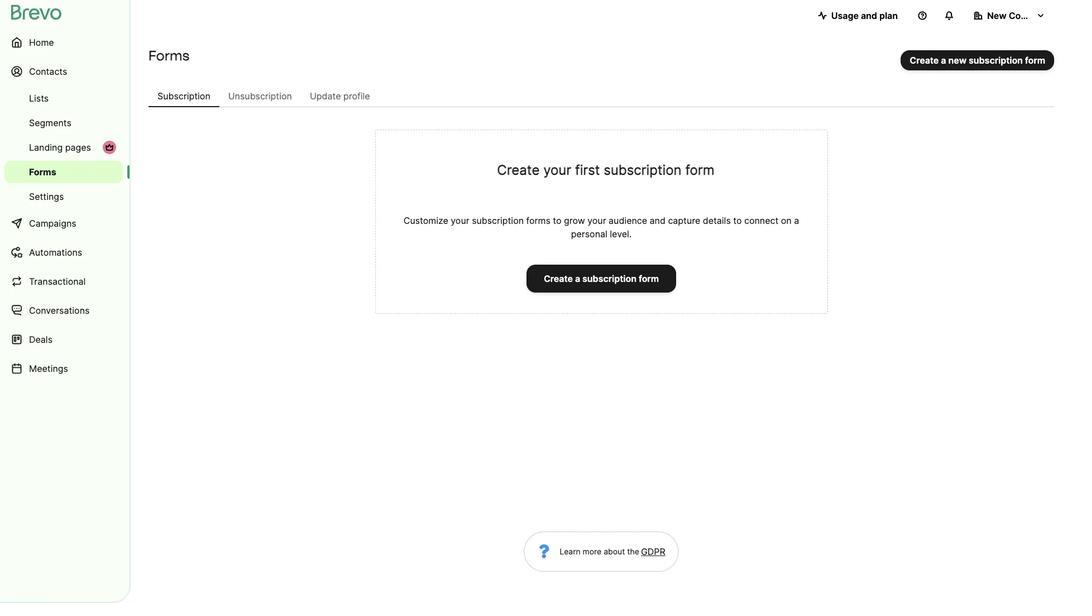 Task type: locate. For each thing, give the bounding box(es) containing it.
your left first
[[544, 162, 572, 178]]

1 horizontal spatial to
[[734, 215, 742, 226]]

0 horizontal spatial and
[[650, 215, 666, 226]]

and left capture
[[650, 215, 666, 226]]

update profile link
[[301, 85, 379, 107]]

2 to from the left
[[734, 215, 742, 226]]

details
[[703, 215, 731, 226]]

1 vertical spatial a
[[795, 215, 800, 226]]

forms
[[527, 215, 551, 226]]

1 vertical spatial form
[[686, 162, 715, 178]]

create for create a new subscription form
[[910, 55, 939, 66]]

a down personal
[[575, 273, 581, 284]]

to right details
[[734, 215, 742, 226]]

forms
[[149, 47, 190, 64], [29, 167, 56, 178]]

your for customize
[[451, 215, 470, 226]]

2 horizontal spatial form
[[1026, 55, 1046, 66]]

and left the plan on the right top of page
[[862, 10, 878, 21]]

usage
[[832, 10, 859, 21]]

the
[[628, 547, 640, 557]]

and
[[862, 10, 878, 21], [650, 215, 666, 226]]

landing
[[29, 142, 63, 153]]

a inside customize your subscription forms to grow your audience and capture details to connect on a personal level.
[[795, 215, 800, 226]]

2 vertical spatial create
[[544, 273, 573, 284]]

0 vertical spatial forms
[[149, 47, 190, 64]]

0 vertical spatial a
[[942, 55, 947, 66]]

new company
[[988, 10, 1051, 21]]

a
[[942, 55, 947, 66], [795, 215, 800, 226], [575, 273, 581, 284]]

1 horizontal spatial a
[[795, 215, 800, 226]]

1 horizontal spatial create
[[544, 273, 573, 284]]

create left the new
[[910, 55, 939, 66]]

a left the new
[[942, 55, 947, 66]]

create
[[910, 55, 939, 66], [497, 162, 540, 178], [544, 273, 573, 284]]

subscription
[[969, 55, 1024, 66], [604, 162, 682, 178], [472, 215, 524, 226], [583, 273, 637, 284]]

1 horizontal spatial and
[[862, 10, 878, 21]]

gdpr
[[641, 546, 666, 558]]

to left grow
[[553, 215, 562, 226]]

form
[[1026, 55, 1046, 66], [686, 162, 715, 178], [639, 273, 659, 284]]

create a subscription form
[[544, 273, 659, 284]]

usage and plan button
[[809, 4, 907, 27]]

subscription right the new
[[969, 55, 1024, 66]]

0 vertical spatial and
[[862, 10, 878, 21]]

forms up "subscription" link on the top left of the page
[[149, 47, 190, 64]]

company
[[1010, 10, 1051, 21]]

2 horizontal spatial create
[[910, 55, 939, 66]]

2 vertical spatial a
[[575, 273, 581, 284]]

deals link
[[4, 326, 123, 353]]

forms down the landing in the left of the page
[[29, 167, 56, 178]]

level.
[[610, 229, 632, 240]]

your right customize
[[451, 215, 470, 226]]

form inside create a new subscription form link
[[1026, 55, 1046, 66]]

1 horizontal spatial form
[[686, 162, 715, 178]]

0 horizontal spatial your
[[451, 215, 470, 226]]

new
[[949, 55, 967, 66]]

0 horizontal spatial form
[[639, 273, 659, 284]]

1 vertical spatial and
[[650, 215, 666, 226]]

profile
[[344, 91, 370, 102]]

to
[[553, 215, 562, 226], [734, 215, 742, 226]]

connect
[[745, 215, 779, 226]]

create up forms
[[497, 162, 540, 178]]

1 vertical spatial create
[[497, 162, 540, 178]]

0 horizontal spatial a
[[575, 273, 581, 284]]

a right on
[[795, 215, 800, 226]]

2 horizontal spatial your
[[588, 215, 607, 226]]

1 horizontal spatial your
[[544, 162, 572, 178]]

1 horizontal spatial forms
[[149, 47, 190, 64]]

0 horizontal spatial to
[[553, 215, 562, 226]]

meetings link
[[4, 355, 123, 382]]

0 horizontal spatial create
[[497, 162, 540, 178]]

create for create your first subscription form
[[497, 162, 540, 178]]

subscription left forms
[[472, 215, 524, 226]]

subscription
[[158, 91, 211, 102]]

home
[[29, 37, 54, 48]]

and inside customize your subscription forms to grow your audience and capture details to connect on a personal level.
[[650, 215, 666, 226]]

unsubscription
[[228, 91, 292, 102]]

2 horizontal spatial a
[[942, 55, 947, 66]]

subscription up the audience
[[604, 162, 682, 178]]

automations
[[29, 247, 82, 258]]

about
[[604, 547, 625, 557]]

your up personal
[[588, 215, 607, 226]]

your
[[544, 162, 572, 178], [451, 215, 470, 226], [588, 215, 607, 226]]

create down personal
[[544, 273, 573, 284]]

2 vertical spatial form
[[639, 273, 659, 284]]

segments
[[29, 117, 71, 129]]

create a new subscription form
[[910, 55, 1046, 66]]

learn more about the gdpr
[[560, 546, 666, 558]]

personal
[[571, 229, 608, 240]]

unsubscription link
[[219, 85, 301, 107]]

lists link
[[4, 87, 123, 110]]

0 horizontal spatial forms
[[29, 167, 56, 178]]

create your first subscription form
[[497, 162, 715, 178]]

conversations
[[29, 305, 90, 316]]

0 vertical spatial form
[[1026, 55, 1046, 66]]

0 vertical spatial create
[[910, 55, 939, 66]]

segments link
[[4, 112, 123, 134]]



Task type: describe. For each thing, give the bounding box(es) containing it.
capture
[[669, 215, 701, 226]]

conversations link
[[4, 297, 123, 324]]

a for form
[[575, 273, 581, 284]]

gdpr link
[[640, 545, 666, 559]]

and inside button
[[862, 10, 878, 21]]

contacts
[[29, 66, 67, 77]]

form for create your first subscription form
[[686, 162, 715, 178]]

1 vertical spatial forms
[[29, 167, 56, 178]]

new company button
[[966, 4, 1055, 27]]

automations link
[[4, 239, 123, 266]]

update profile
[[310, 91, 370, 102]]

contacts link
[[4, 58, 123, 85]]

transactional
[[29, 276, 86, 287]]

meetings
[[29, 363, 68, 374]]

subscription down level.
[[583, 273, 637, 284]]

subscription inside customize your subscription forms to grow your audience and capture details to connect on a personal level.
[[472, 215, 524, 226]]

customize
[[404, 215, 449, 226]]

customize your subscription forms to grow your audience and capture details to connect on a personal level.
[[404, 215, 800, 240]]

1 to from the left
[[553, 215, 562, 226]]

create for create a subscription form
[[544, 273, 573, 284]]

form inside create a subscription form link
[[639, 273, 659, 284]]

forms link
[[4, 161, 123, 183]]

update
[[310, 91, 341, 102]]

a for subscription
[[942, 55, 947, 66]]

campaigns
[[29, 218, 76, 229]]

lists
[[29, 93, 49, 104]]

campaigns link
[[4, 210, 123, 237]]

left___rvooi image
[[105, 143, 114, 152]]

audience
[[609, 215, 648, 226]]

plan
[[880, 10, 899, 21]]

settings link
[[4, 186, 123, 208]]

pages
[[65, 142, 91, 153]]

more
[[583, 547, 602, 557]]

new
[[988, 10, 1007, 21]]

landing pages link
[[4, 136, 123, 159]]

settings
[[29, 191, 64, 202]]

transactional link
[[4, 268, 123, 295]]

create a subscription form link
[[527, 265, 677, 293]]

first
[[576, 162, 600, 178]]

subscription link
[[149, 85, 219, 107]]

deals
[[29, 334, 53, 345]]

your for create
[[544, 162, 572, 178]]

grow
[[564, 215, 585, 226]]

landing pages
[[29, 142, 91, 153]]

usage and plan
[[832, 10, 899, 21]]

home link
[[4, 29, 123, 56]]

learn
[[560, 547, 581, 557]]

form for create a new subscription form
[[1026, 55, 1046, 66]]

on
[[782, 215, 792, 226]]

create a new subscription form link
[[901, 50, 1055, 70]]



Task type: vqa. For each thing, say whether or not it's contained in the screenshot.
campaigns link
yes



